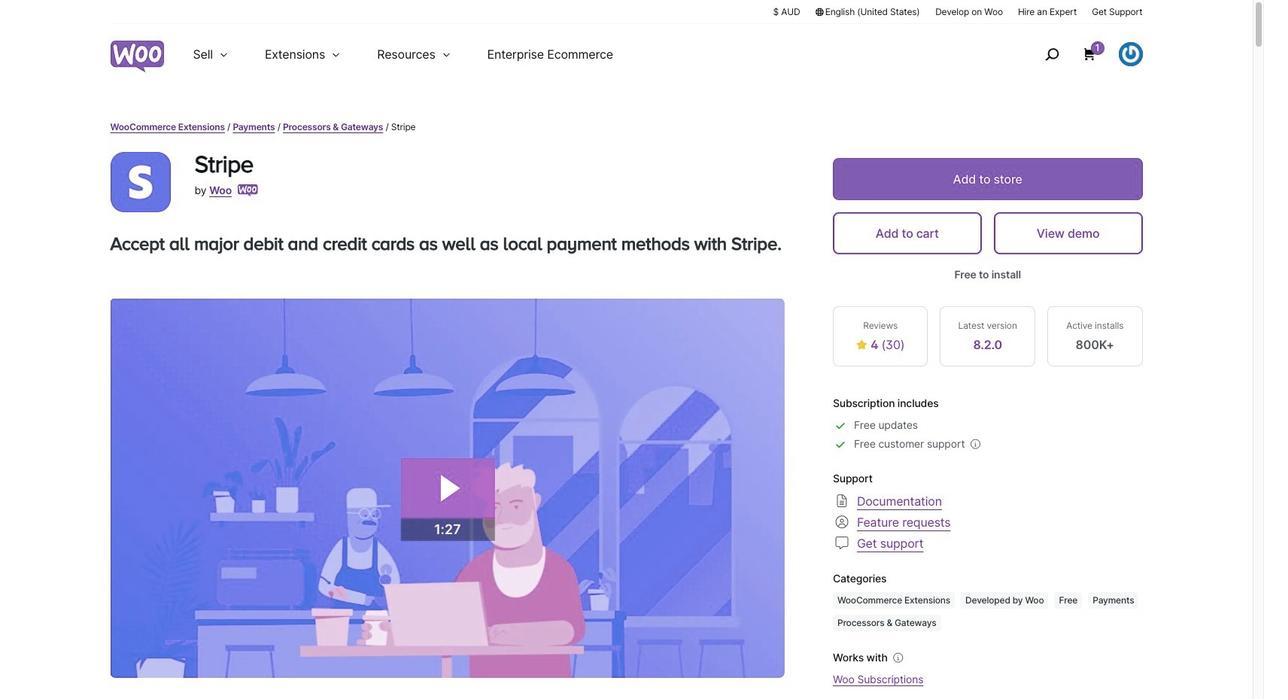 Task type: describe. For each thing, give the bounding box(es) containing it.
breadcrumb element
[[110, 120, 1143, 134]]

product icon image
[[110, 152, 170, 212]]

file lines image
[[833, 492, 851, 510]]

extra information image
[[968, 437, 983, 452]]

open account menu image
[[1118, 42, 1143, 66]]

service navigation menu element
[[1012, 30, 1143, 79]]

developed by woocommerce image
[[238, 184, 258, 196]]

circle info image
[[891, 650, 906, 665]]



Task type: locate. For each thing, give the bounding box(es) containing it.
circle user image
[[833, 513, 851, 531]]

message image
[[833, 534, 851, 552]]

search image
[[1039, 42, 1064, 66]]



Task type: vqa. For each thing, say whether or not it's contained in the screenshot.
the Rate product 2 stars image
no



